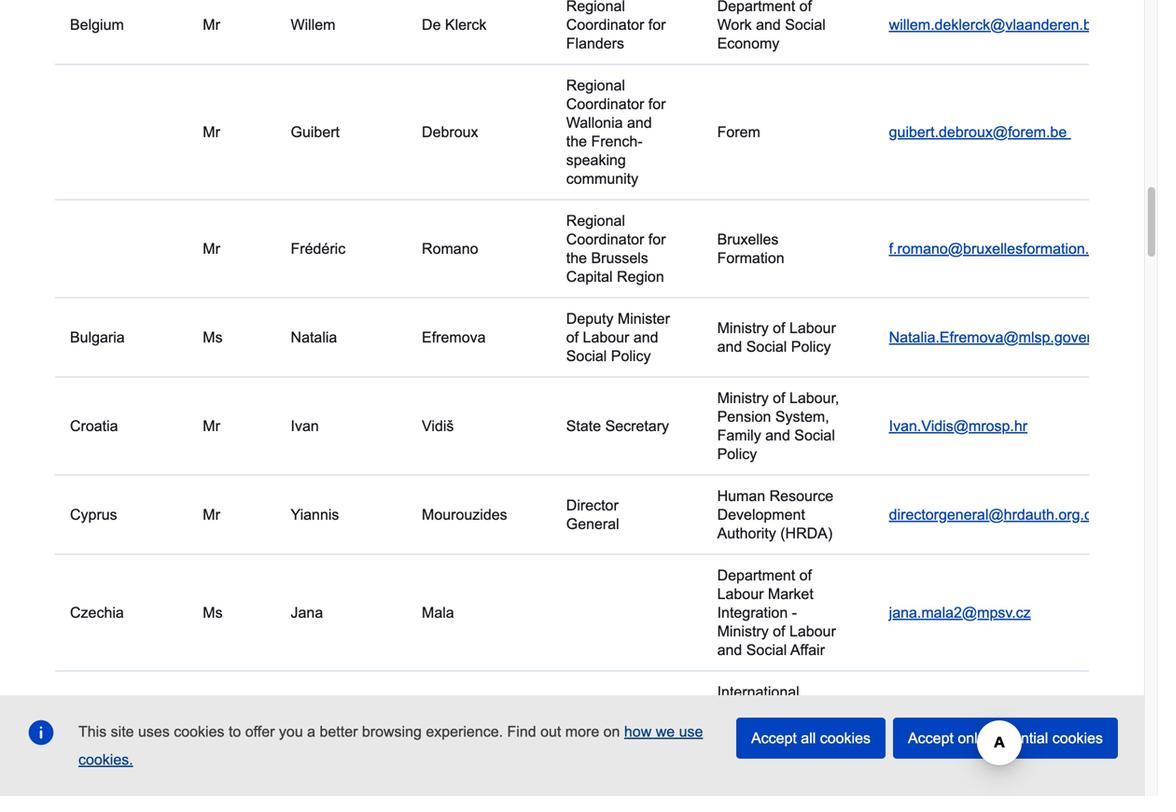 Task type: vqa. For each thing, say whether or not it's contained in the screenshot.
Clear filters
no



Task type: locate. For each thing, give the bounding box(es) containing it.
policy down 'family'
[[717, 446, 757, 462]]

for for regional coordinator for wallonia and the french- speaking community
[[649, 96, 666, 112]]

department
[[717, 0, 796, 14], [717, 567, 796, 584], [717, 702, 796, 719]]

1 director from the top
[[566, 497, 619, 514]]

2 director from the top
[[566, 712, 619, 728]]

department inside department of work and social economy
[[717, 0, 796, 14]]

department inside department of labour market integration - ministry of labour and social affair
[[717, 567, 796, 584]]

we
[[656, 723, 675, 740]]

director up general
[[566, 497, 619, 514]]

department up the work
[[717, 0, 796, 14]]

and inside department of work and social economy
[[756, 16, 781, 33]]

mr
[[203, 16, 220, 33], [203, 124, 220, 140], [203, 240, 220, 257], [203, 418, 220, 434], [203, 506, 220, 523], [203, 712, 220, 728]]

mr for ivan
[[203, 418, 220, 434]]

coordinator for flanders
[[566, 16, 644, 33]]

and inside ministry of labour and social policy
[[717, 338, 742, 355]]

2 mr from the top
[[203, 124, 220, 140]]

regional up the wallonia
[[566, 77, 625, 94]]

ministry down formation
[[717, 320, 769, 336]]

ministry up "pension"
[[717, 390, 769, 406]]

mr for willem
[[203, 16, 220, 33]]

offer
[[245, 723, 275, 740]]

4 mr from the top
[[203, 418, 220, 434]]

social
[[785, 16, 826, 33], [747, 338, 787, 355], [566, 348, 607, 364], [795, 427, 835, 444], [747, 642, 787, 658]]

ministry down integration
[[717, 623, 769, 640]]

1 vertical spatial regional
[[566, 77, 625, 94]]

frédéric
[[291, 240, 350, 257]]

belgium
[[70, 16, 124, 33]]

integration
[[717, 604, 788, 621]]

for inside regional coordinator for the brussels capital region
[[649, 231, 666, 248]]

deputy minister of labour and social policy
[[566, 310, 670, 364]]

cookies for this
[[174, 723, 225, 740]]

2 vertical spatial department
[[717, 702, 796, 719]]

2 for from the top
[[649, 96, 666, 112]]

labour
[[790, 320, 836, 336], [583, 329, 630, 346], [717, 586, 764, 602], [790, 623, 836, 640]]

1 vertical spatial director
[[566, 712, 619, 728]]

of
[[800, 0, 812, 14], [773, 320, 786, 336], [566, 329, 579, 346], [773, 390, 786, 406], [800, 567, 812, 584], [773, 623, 786, 640], [773, 721, 786, 738]]

0 vertical spatial director
[[566, 497, 619, 514]]

5 mr from the top
[[203, 506, 220, 523]]

social down the deputy
[[566, 348, 607, 364]]

pension
[[717, 408, 771, 425]]

browsing
[[362, 723, 422, 740]]

the inside regional coordinator for wallonia and the french- speaking community
[[566, 133, 587, 150]]

accept all cookies link
[[736, 718, 886, 759]]

and up economy
[[756, 16, 781, 33]]

coordinator inside regional coordinator for wallonia and the french- speaking community
[[566, 96, 644, 112]]

accept down the csa@bm.dk link in the bottom of the page
[[908, 730, 954, 747]]

french-
[[591, 133, 643, 150]]

director right out on the bottom left
[[566, 712, 619, 728]]

2 accept from the left
[[908, 730, 954, 747]]

accept left all
[[751, 730, 797, 747]]

labour up affair
[[790, 623, 836, 640]]

regional
[[566, 0, 625, 14], [566, 77, 625, 94], [566, 212, 625, 229]]

0 horizontal spatial policy
[[611, 348, 651, 364]]

0 horizontal spatial cookies
[[174, 723, 225, 740]]

1 vertical spatial for
[[649, 96, 666, 112]]

ministry of labour, pension system, family and social policy
[[717, 390, 840, 462]]

f.romano@bruxellesformation.brussels
[[889, 240, 1149, 257]]

1 mr from the top
[[203, 16, 220, 33]]

3 for from the top
[[649, 231, 666, 248]]

and up french- at the top right of page
[[627, 114, 652, 131]]

social inside department of labour market integration - ministry of labour and social affair
[[747, 642, 787, 658]]

mr for frédéric
[[203, 240, 220, 257]]

coordinator up the wallonia
[[566, 96, 644, 112]]

director
[[566, 497, 619, 514], [566, 712, 619, 728]]

f.romano@bruxellesformation.brussels link
[[889, 240, 1149, 257]]

2 vertical spatial for
[[649, 231, 666, 248]]

ministry up employment
[[717, 721, 769, 738]]

0 vertical spatial department
[[717, 0, 796, 14]]

csa@bm.dk
[[889, 712, 968, 728]]

wallonia
[[566, 114, 623, 131]]

1 ms from the top
[[203, 329, 223, 346]]

policy inside the deputy minister of labour and social policy
[[611, 348, 651, 364]]

0 vertical spatial ms
[[203, 329, 223, 346]]

and down minister
[[634, 329, 659, 346]]

2 horizontal spatial policy
[[791, 338, 831, 355]]

for inside regional coordinator for wallonia and the french- speaking community
[[649, 96, 666, 112]]

the right in
[[815, 702, 836, 719]]

social inside the deputy minister of labour and social policy
[[566, 348, 607, 364]]

labour up labour,
[[790, 320, 836, 336]]

authority
[[717, 525, 776, 542]]

2 ms from the top
[[203, 604, 223, 621]]

1 ministry from the top
[[717, 320, 769, 336]]

coordinator up flanders
[[566, 16, 644, 33]]

labour inside the deputy minister of labour and social policy
[[583, 329, 630, 346]]

1 accept from the left
[[751, 730, 797, 747]]

department for work
[[717, 0, 796, 14]]

affair
[[791, 642, 825, 658]]

de
[[422, 16, 441, 33]]

department up integration
[[717, 567, 796, 584]]

for
[[649, 16, 666, 33], [649, 96, 666, 112], [649, 231, 666, 248]]

1 horizontal spatial cookies
[[820, 730, 871, 747]]

and down system,
[[766, 427, 791, 444]]

mr for yiannis
[[203, 506, 220, 523]]

2 vertical spatial regional
[[566, 212, 625, 229]]

regional down "community"
[[566, 212, 625, 229]]

regional coordinator for flanders
[[566, 0, 666, 52]]

2 coordinator from the top
[[566, 96, 644, 112]]

jana
[[291, 604, 323, 621]]

0 vertical spatial regional
[[566, 0, 625, 14]]

cookies right the 'essential'
[[1053, 730, 1103, 747]]

social inside department of work and social economy
[[785, 16, 826, 33]]

ms
[[203, 329, 223, 346], [203, 604, 223, 621]]

labour down the deputy
[[583, 329, 630, 346]]

2 regional from the top
[[566, 77, 625, 94]]

1 department from the top
[[717, 0, 796, 14]]

ivan
[[291, 418, 319, 434]]

ms for natalia
[[203, 329, 223, 346]]

willem.deklerck@vlaanderen.be
[[889, 16, 1100, 33]]

director inside director general
[[566, 497, 619, 514]]

forem
[[717, 124, 761, 140]]

3 department from the top
[[717, 702, 796, 719]]

family
[[717, 427, 761, 444]]

regional up flanders
[[566, 0, 625, 14]]

the up capital
[[566, 250, 587, 266]]

ms for jana
[[203, 604, 223, 621]]

1 vertical spatial ms
[[203, 604, 223, 621]]

a
[[307, 723, 316, 740]]

2 vertical spatial coordinator
[[566, 231, 644, 248]]

social right the work
[[785, 16, 826, 33]]

coordinator inside regional coordinator for flanders
[[566, 16, 644, 33]]

state
[[566, 418, 601, 434]]

bruxelles formation
[[717, 231, 785, 266]]

1 for from the top
[[649, 16, 666, 33]]

6 mr from the top
[[203, 712, 220, 728]]

coordinator inside regional coordinator for the brussels capital region
[[566, 231, 644, 248]]

klerck
[[445, 16, 487, 33]]

0 vertical spatial coordinator
[[566, 16, 644, 33]]

ivan.vidis@mrosp.hr
[[889, 418, 1028, 434]]

1 vertical spatial department
[[717, 567, 796, 584]]

find
[[507, 723, 536, 740]]

policy up labour,
[[791, 338, 831, 355]]

csa@bm.dk link
[[889, 712, 968, 728]]

4 ministry from the top
[[717, 721, 769, 738]]

policy inside ministry of labour and social policy
[[791, 338, 831, 355]]

labour up integration
[[717, 586, 764, 602]]

for for regional coordinator for flanders
[[649, 16, 666, 33]]

director general
[[566, 497, 620, 532]]

1 horizontal spatial accept
[[908, 730, 954, 747]]

the down the wallonia
[[566, 133, 587, 150]]

and down integration
[[717, 642, 742, 658]]

cookies.
[[78, 751, 133, 768]]

of inside the deputy minister of labour and social policy
[[566, 329, 579, 346]]

2 ministry from the top
[[717, 390, 769, 406]]

2 horizontal spatial cookies
[[1053, 730, 1103, 747]]

3 ministry from the top
[[717, 623, 769, 640]]

regional inside regional coordinator for the brussels capital region
[[566, 212, 625, 229]]

resource
[[770, 488, 834, 504]]

social down integration
[[747, 642, 787, 658]]

0 horizontal spatial accept
[[751, 730, 797, 747]]

department of labour market integration - ministry of labour and social affair
[[717, 567, 836, 658]]

1 regional from the top
[[566, 0, 625, 14]]

department down international
[[717, 702, 796, 719]]

economy
[[717, 35, 780, 52]]

only
[[958, 730, 985, 747]]

social inside ministry of labour, pension system, family and social policy
[[795, 427, 835, 444]]

the inside international department in the ministry of employment
[[815, 702, 836, 719]]

ministry inside department of labour market integration - ministry of labour and social affair
[[717, 623, 769, 640]]

3 regional from the top
[[566, 212, 625, 229]]

social up "pension"
[[747, 338, 787, 355]]

accept for accept all cookies
[[751, 730, 797, 747]]

policy
[[791, 338, 831, 355], [611, 348, 651, 364], [717, 446, 757, 462]]

human resource development authority (hrda)
[[717, 488, 834, 542]]

and up "pension"
[[717, 338, 742, 355]]

policy down minister
[[611, 348, 651, 364]]

1 coordinator from the top
[[566, 16, 644, 33]]

3 coordinator from the top
[[566, 231, 644, 248]]

social down system,
[[795, 427, 835, 444]]

and inside department of labour market integration - ministry of labour and social affair
[[717, 642, 742, 658]]

regional for regional coordinator for the brussels capital region
[[566, 212, 625, 229]]

regional inside regional coordinator for wallonia and the french- speaking community
[[566, 77, 625, 94]]

0 vertical spatial for
[[649, 16, 666, 33]]

ministry
[[717, 320, 769, 336], [717, 390, 769, 406], [717, 623, 769, 640], [717, 721, 769, 738]]

international department in the ministry of employment
[[717, 684, 836, 756]]

ministry of labour and social policy
[[717, 320, 836, 355]]

2 department from the top
[[717, 567, 796, 584]]

2 vertical spatial the
[[815, 702, 836, 719]]

for inside regional coordinator for flanders
[[649, 16, 666, 33]]

1 vertical spatial the
[[566, 250, 587, 266]]

3 mr from the top
[[203, 240, 220, 257]]

cookies right all
[[820, 730, 871, 747]]

1 vertical spatial coordinator
[[566, 96, 644, 112]]

you
[[279, 723, 303, 740]]

cookies left to
[[174, 723, 225, 740]]

the for regional coordinator for the brussels capital region
[[566, 250, 587, 266]]

0 vertical spatial the
[[566, 133, 587, 150]]

1 horizontal spatial policy
[[717, 446, 757, 462]]

director for director
[[566, 712, 619, 728]]

coordinator up the brussels
[[566, 231, 644, 248]]

regional inside regional coordinator for flanders
[[566, 0, 625, 14]]

ministry inside international department in the ministry of employment
[[717, 721, 769, 738]]

(hrda)
[[781, 525, 833, 542]]

the inside regional coordinator for the brussels capital region
[[566, 250, 587, 266]]



Task type: describe. For each thing, give the bounding box(es) containing it.
better
[[320, 723, 358, 740]]

and inside ministry of labour, pension system, family and social policy
[[766, 427, 791, 444]]

natalia
[[291, 329, 337, 346]]

minister
[[618, 310, 670, 327]]

yiannis
[[291, 506, 343, 523]]

coordinator for wallonia
[[566, 96, 644, 112]]

willem
[[291, 16, 340, 33]]

carsten
[[291, 712, 343, 728]]

in
[[800, 702, 811, 719]]

deputy
[[566, 310, 614, 327]]

social inside ministry of labour and social policy
[[747, 338, 787, 355]]

regional for regional coordinator for wallonia and the french- speaking community
[[566, 77, 625, 94]]

department inside international department in the ministry of employment
[[717, 702, 796, 719]]

the for international department in the ministry of employment
[[815, 702, 836, 719]]

general
[[566, 516, 620, 532]]

directorgeneral@hrdauth.org.cy
[[889, 506, 1100, 523]]

directorgeneral@hrdauth.org.cy link
[[889, 506, 1100, 523]]

and inside regional coordinator for wallonia and the french- speaking community
[[627, 114, 652, 131]]

flanders
[[566, 35, 625, 52]]

how we use cookies. link
[[78, 723, 703, 768]]

bruxelles
[[717, 231, 779, 248]]

how we use cookies.
[[78, 723, 703, 768]]

de klerck
[[422, 16, 491, 33]]

regional coordinator for the brussels capital region
[[566, 212, 666, 285]]

employment
[[717, 740, 800, 756]]

international
[[717, 684, 800, 700]]

uses
[[138, 723, 170, 740]]

site
[[111, 723, 134, 740]]

guibert.debroux@forem.be
[[889, 124, 1071, 140]]

accept all cookies
[[751, 730, 871, 747]]

formation
[[717, 250, 785, 266]]

accept only essential cookies link
[[893, 718, 1118, 759]]

willem.deklerck@vlaanderen.be link
[[889, 16, 1100, 33]]

natalia.efremova@mlsp.government.bg
[[889, 329, 1154, 346]]

vidiš
[[422, 418, 454, 434]]

czechia
[[70, 604, 124, 621]]

cookies for accept
[[1053, 730, 1103, 747]]

policy inside ministry of labour, pension system, family and social policy
[[717, 446, 757, 462]]

of inside ministry of labour and social policy
[[773, 320, 786, 336]]

labour inside ministry of labour and social policy
[[790, 320, 836, 336]]

mala
[[422, 604, 454, 621]]

out
[[541, 723, 561, 740]]

work
[[717, 16, 752, 33]]

accept only essential cookies
[[908, 730, 1103, 747]]

to
[[229, 723, 241, 740]]

regional for regional coordinator for flanders
[[566, 0, 625, 14]]

labour,
[[790, 390, 840, 406]]

jana.mala2@mpsv.cz
[[889, 604, 1031, 621]]

for for regional coordinator for the brussels capital region
[[649, 231, 666, 248]]

region
[[617, 268, 664, 285]]

accept for accept only essential cookies
[[908, 730, 954, 747]]

ministry inside ministry of labour, pension system, family and social policy
[[717, 390, 769, 406]]

brussels
[[591, 250, 649, 266]]

mourouzides
[[422, 506, 507, 523]]

experience.
[[426, 723, 503, 740]]

all
[[801, 730, 816, 747]]

human
[[717, 488, 766, 504]]

essential
[[990, 730, 1049, 747]]

speaking
[[566, 152, 626, 168]]

ivan.vidis@mrosp.hr link
[[889, 418, 1028, 434]]

guibert
[[291, 124, 344, 140]]

department for labour
[[717, 567, 796, 584]]

this
[[78, 723, 107, 740]]

efremova
[[422, 329, 486, 346]]

cyprus
[[70, 506, 117, 523]]

capital
[[566, 268, 613, 285]]

system,
[[776, 408, 830, 425]]

how
[[624, 723, 652, 740]]

regional coordinator for wallonia and the french- speaking community
[[566, 77, 666, 187]]

market
[[768, 586, 814, 602]]

ministry inside ministry of labour and social policy
[[717, 320, 769, 336]]

more
[[565, 723, 599, 740]]

this site uses cookies to offer you a better browsing experience. find out more on
[[78, 723, 624, 740]]

secretary
[[605, 418, 669, 434]]

natalia.efremova@mlsp.government.bg link
[[889, 329, 1154, 346]]

and inside the deputy minister of labour and social policy
[[634, 329, 659, 346]]

denmark
[[70, 712, 131, 728]]

mr for carsten
[[203, 712, 220, 728]]

debroux
[[422, 124, 483, 140]]

community
[[566, 170, 639, 187]]

-
[[792, 604, 797, 621]]

of inside ministry of labour, pension system, family and social policy
[[773, 390, 786, 406]]

of inside department of work and social economy
[[800, 0, 812, 14]]

department of work and social economy
[[717, 0, 826, 52]]

guibert.debroux@forem.be link
[[889, 124, 1071, 140]]

development
[[717, 506, 805, 523]]

mr for guibert
[[203, 124, 220, 140]]

romano
[[422, 240, 478, 257]]

use
[[679, 723, 703, 740]]

jana.mala2@mpsv.cz link
[[889, 604, 1031, 621]]

bulgaria
[[70, 329, 125, 346]]

state secretary
[[566, 418, 669, 434]]

coordinator for the
[[566, 231, 644, 248]]

of inside international department in the ministry of employment
[[773, 721, 786, 738]]

director for director general
[[566, 497, 619, 514]]



